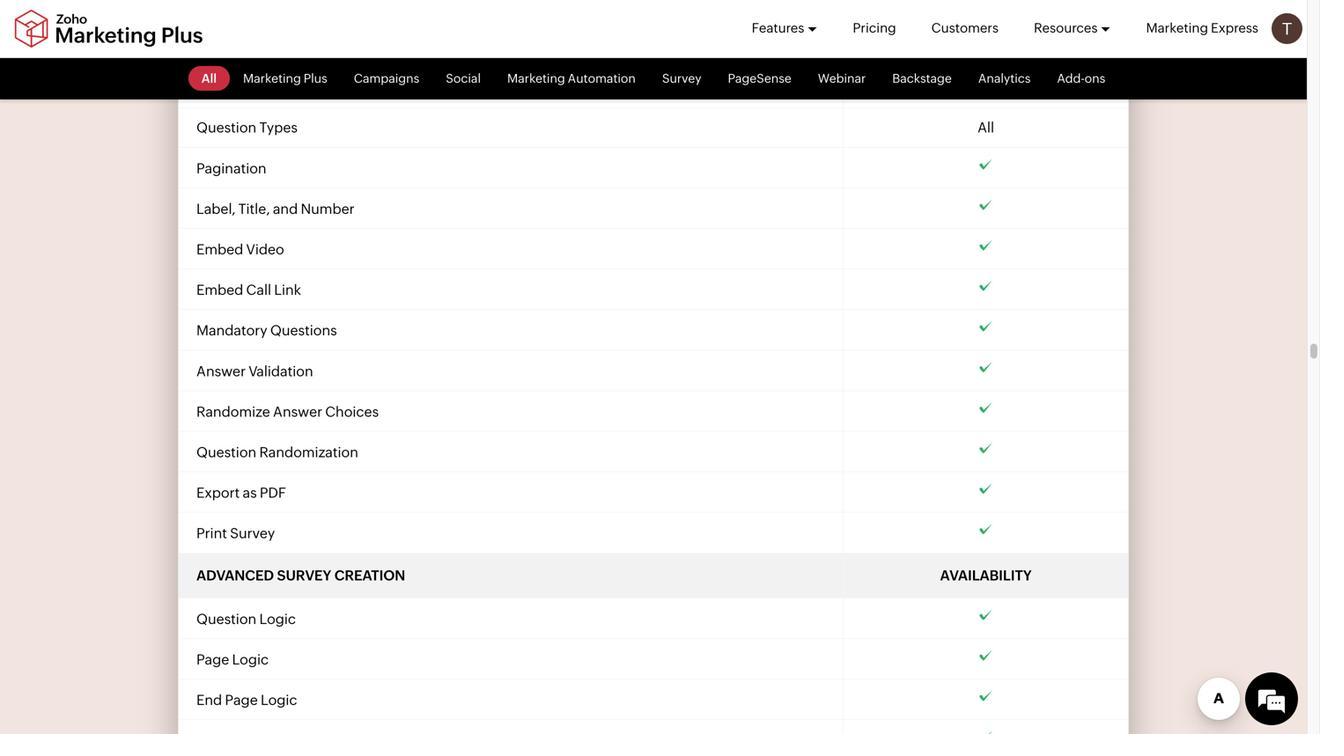 Task type: describe. For each thing, give the bounding box(es) containing it.
as
[[243, 485, 257, 501]]

call
[[246, 282, 271, 298]]

embed video
[[196, 241, 284, 258]]

label, title, and number
[[196, 201, 355, 217]]

label,
[[196, 201, 235, 217]]

resources
[[1034, 20, 1098, 36]]

2 vertical spatial logic
[[261, 692, 297, 708]]

marketing automation
[[507, 71, 636, 85]]

survey for survey
[[662, 71, 701, 85]]

0 vertical spatial answer
[[196, 363, 246, 379]]

page logic
[[196, 652, 269, 668]]

export as pdf
[[196, 485, 286, 501]]

analytics
[[978, 71, 1031, 85]]

zoho marketingplus logo image
[[13, 9, 204, 48]]

number
[[301, 201, 355, 217]]

end
[[196, 692, 222, 708]]

availability
[[940, 567, 1032, 584]]

templates
[[233, 80, 300, 97]]

types
[[259, 120, 298, 136]]

question logic
[[196, 611, 296, 627]]

end page logic
[[196, 692, 297, 708]]

0 vertical spatial page
[[196, 652, 229, 668]]

link
[[274, 282, 301, 298]]

customers link
[[931, 0, 999, 56]]

survey
[[277, 567, 331, 584]]

choices
[[325, 404, 379, 420]]

social
[[446, 71, 481, 85]]

webinar
[[818, 71, 866, 85]]

express
[[1211, 20, 1258, 36]]

randomize
[[196, 404, 270, 420]]

backstage
[[892, 71, 952, 85]]

add-
[[1057, 71, 1085, 85]]

print
[[196, 525, 227, 542]]

mandatory questions
[[196, 322, 337, 339]]

pricing link
[[853, 0, 896, 56]]

embed for embed video
[[196, 241, 243, 258]]

250+
[[196, 80, 230, 97]]

title,
[[238, 201, 270, 217]]

randomization
[[259, 444, 358, 461]]

in
[[294, 40, 306, 56]]

marketing express
[[1146, 20, 1258, 36]]

and
[[273, 201, 298, 217]]



Task type: vqa. For each thing, say whether or not it's contained in the screenshot.
Marketing Plus
yes



Task type: locate. For each thing, give the bounding box(es) containing it.
terry turtle image
[[1272, 13, 1303, 44]]

survey up 250+
[[196, 40, 241, 56]]

advanced
[[196, 567, 274, 584]]

pdf
[[260, 485, 286, 501]]

question up pagination
[[196, 120, 256, 136]]

logic
[[259, 611, 296, 627], [232, 652, 269, 668], [261, 692, 297, 708]]

question types
[[196, 120, 298, 136]]

survey builder in 26 languages
[[196, 40, 400, 56]]

1 vertical spatial all
[[978, 120, 994, 136]]

ons
[[1085, 71, 1105, 85]]

0 vertical spatial survey
[[196, 40, 241, 56]]

marketing
[[1146, 20, 1208, 36]]

logic for page logic
[[232, 652, 269, 668]]

question for question logic
[[196, 611, 256, 627]]

question randomization
[[196, 444, 358, 461]]

2 embed from the top
[[196, 282, 243, 298]]

embed down label,
[[196, 241, 243, 258]]

builder
[[244, 40, 291, 56]]

0 vertical spatial all
[[201, 71, 217, 85]]

questions
[[270, 322, 337, 339]]

survey for survey builder in 26 languages
[[196, 40, 241, 56]]

question for question types
[[196, 120, 256, 136]]

0 vertical spatial question
[[196, 120, 256, 136]]

add-ons
[[1057, 71, 1105, 85]]

2 vertical spatial survey
[[230, 525, 275, 542]]

page right end
[[225, 692, 258, 708]]

embed call link
[[196, 282, 301, 298]]

randomize answer choices
[[196, 404, 379, 420]]

1 embed from the top
[[196, 241, 243, 258]]

page up end
[[196, 652, 229, 668]]

embed left call
[[196, 282, 243, 298]]

all left templates
[[201, 71, 217, 85]]

3 question from the top
[[196, 611, 256, 627]]

survey
[[196, 40, 241, 56], [662, 71, 701, 85], [230, 525, 275, 542]]

question down randomize
[[196, 444, 256, 461]]

features link
[[752, 0, 818, 56]]

question up page logic
[[196, 611, 256, 627]]

creation
[[334, 567, 405, 584]]

pricing
[[853, 20, 896, 36]]

logic down advanced survey creation
[[259, 611, 296, 627]]

features
[[752, 20, 804, 36]]

0 horizontal spatial all
[[201, 71, 217, 85]]

embed
[[196, 241, 243, 258], [196, 282, 243, 298]]

question
[[196, 120, 256, 136], [196, 444, 256, 461], [196, 611, 256, 627]]

video
[[246, 241, 284, 258]]

1 vertical spatial survey
[[662, 71, 701, 85]]

1 vertical spatial question
[[196, 444, 256, 461]]

marketing express link
[[1146, 0, 1258, 56]]

campaigns
[[354, 71, 419, 85]]

26
[[309, 40, 325, 56]]

pagesense
[[728, 71, 791, 85]]

logic for question logic
[[259, 611, 296, 627]]

advanced survey creation
[[196, 567, 405, 584]]

page
[[196, 652, 229, 668], [225, 692, 258, 708]]

answer validation
[[196, 363, 313, 379]]

answer down mandatory
[[196, 363, 246, 379]]

mandatory
[[196, 322, 267, 339]]

1 horizontal spatial answer
[[273, 404, 322, 420]]

1 vertical spatial embed
[[196, 282, 243, 298]]

logic up end page logic
[[232, 652, 269, 668]]

print survey
[[196, 525, 275, 542]]

2 vertical spatial question
[[196, 611, 256, 627]]

answer up randomization
[[273, 404, 322, 420]]

logic down page logic
[[261, 692, 297, 708]]

question for question randomization
[[196, 444, 256, 461]]

250+ templates
[[196, 80, 300, 97]]

validation
[[249, 363, 313, 379]]

embed for embed call link
[[196, 282, 243, 298]]

survey down the as
[[230, 525, 275, 542]]

1 question from the top
[[196, 120, 256, 136]]

export
[[196, 485, 240, 501]]

languages
[[328, 40, 400, 56]]

0 vertical spatial logic
[[259, 611, 296, 627]]

1 horizontal spatial all
[[978, 120, 994, 136]]

2 question from the top
[[196, 444, 256, 461]]

0 vertical spatial embed
[[196, 241, 243, 258]]

1 vertical spatial answer
[[273, 404, 322, 420]]

customers
[[931, 20, 999, 36]]

all
[[201, 71, 217, 85], [978, 120, 994, 136]]

survey left pagesense
[[662, 71, 701, 85]]

0 horizontal spatial answer
[[196, 363, 246, 379]]

answer
[[196, 363, 246, 379], [273, 404, 322, 420]]

1 vertical spatial page
[[225, 692, 258, 708]]

pagination
[[196, 160, 266, 176]]

resources link
[[1034, 0, 1111, 56]]

all down analytics
[[978, 120, 994, 136]]

1 vertical spatial logic
[[232, 652, 269, 668]]

marketing plus
[[243, 71, 327, 85]]



